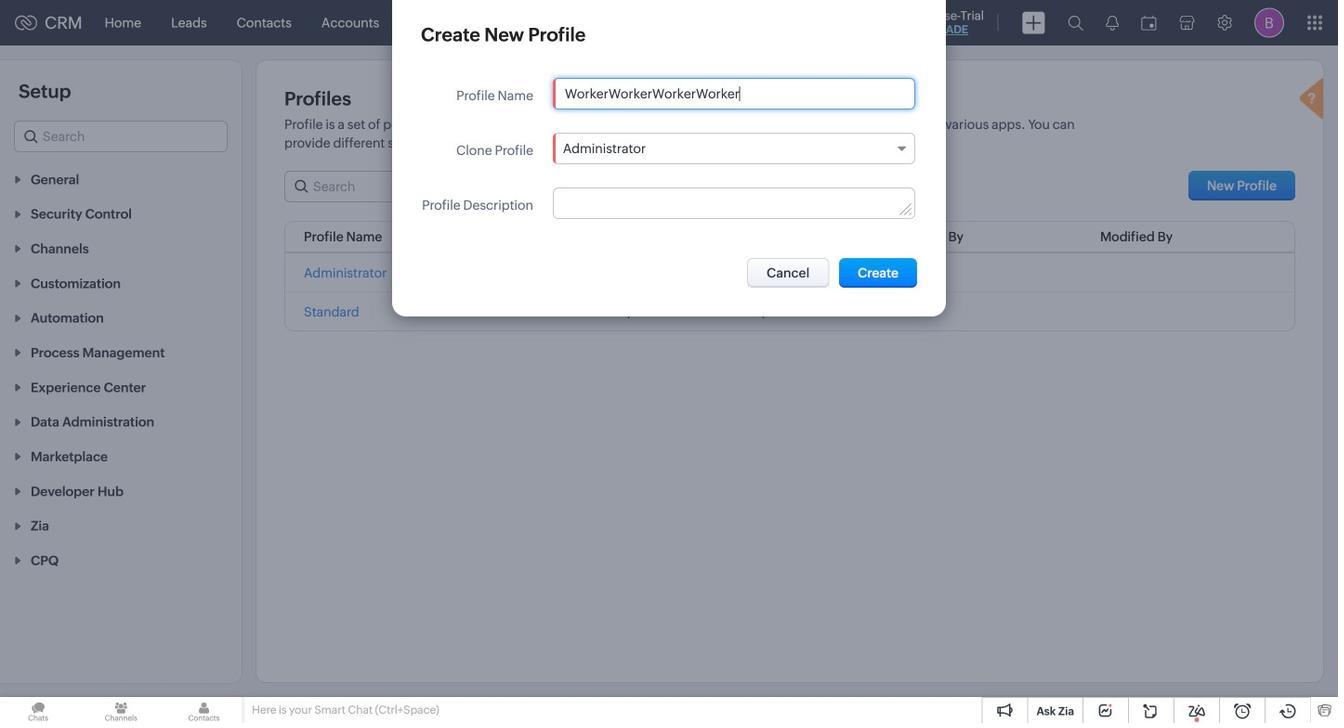 Task type: vqa. For each thing, say whether or not it's contained in the screenshot.
2nd row from the top
no



Task type: locate. For each thing, give the bounding box(es) containing it.
create menu image
[[1022, 12, 1045, 34]]

create menu element
[[1011, 0, 1057, 45]]

Search text field
[[285, 172, 469, 202]]

contacts image
[[166, 698, 242, 724]]

calendar image
[[1141, 15, 1157, 30]]

search element
[[1057, 0, 1095, 46]]

channels image
[[83, 698, 159, 724]]

profile image
[[1255, 8, 1284, 38]]

help image
[[1295, 75, 1333, 126]]

None field
[[553, 133, 915, 164]]

profile element
[[1243, 0, 1295, 45]]

None text field
[[554, 79, 914, 109], [554, 189, 914, 218], [554, 79, 914, 109], [554, 189, 914, 218]]



Task type: describe. For each thing, give the bounding box(es) containing it.
signals element
[[1095, 0, 1130, 46]]

signals image
[[1106, 15, 1119, 31]]

chats image
[[0, 698, 76, 724]]

search image
[[1068, 15, 1084, 31]]

logo image
[[15, 15, 37, 30]]



